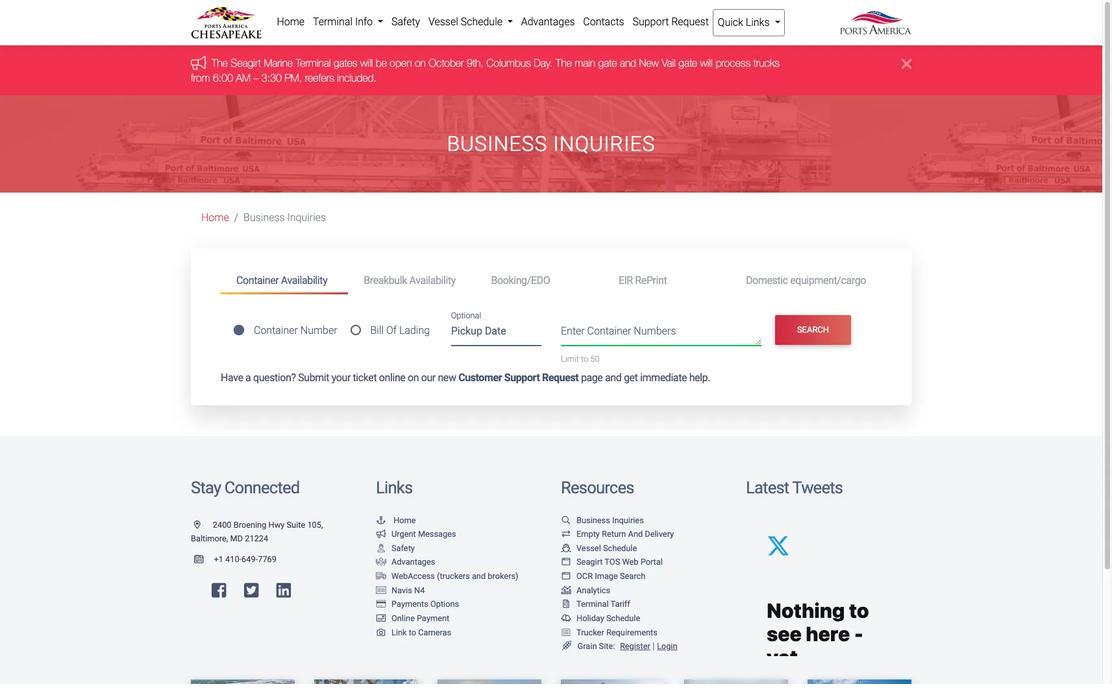Task type: describe. For each thing, give the bounding box(es) containing it.
reprint
[[635, 274, 667, 287]]

terminal tariff link
[[561, 600, 630, 610]]

empty return and delivery
[[576, 530, 674, 540]]

list alt image
[[561, 629, 571, 638]]

terminal info
[[313, 16, 375, 28]]

21224
[[245, 534, 268, 544]]

online
[[391, 614, 415, 624]]

limit to 50
[[561, 354, 600, 364]]

quick
[[718, 16, 743, 29]]

map marker alt image
[[194, 522, 211, 530]]

online payment link
[[376, 614, 449, 624]]

browser image for seagirt
[[561, 559, 571, 568]]

link to cameras
[[391, 628, 451, 638]]

lading
[[399, 325, 430, 337]]

1 vertical spatial business inquiries
[[244, 212, 326, 224]]

Optional text field
[[451, 321, 541, 346]]

optional
[[451, 311, 481, 321]]

container for container number
[[254, 325, 298, 337]]

–
[[253, 72, 259, 84]]

grain
[[577, 642, 597, 652]]

410-
[[225, 555, 242, 565]]

tariff
[[611, 600, 630, 610]]

container availability
[[236, 274, 327, 287]]

safety link for terminal info link
[[387, 9, 424, 35]]

0 horizontal spatial home
[[201, 212, 229, 224]]

new
[[639, 57, 659, 69]]

availability for breakbulk availability
[[409, 274, 456, 287]]

bullhorn image
[[376, 531, 386, 540]]

2 safety from the top
[[391, 544, 415, 554]]

+1 410-649-7769 link
[[191, 555, 277, 565]]

+1 410-649-7769
[[214, 555, 277, 565]]

enter
[[561, 325, 585, 337]]

2 vertical spatial and
[[472, 572, 486, 582]]

3:30
[[261, 72, 282, 84]]

ocr image search
[[576, 572, 645, 582]]

contacts link
[[579, 9, 628, 35]]

grain site: register | login
[[577, 641, 677, 653]]

resources
[[561, 478, 634, 498]]

breakbulk availability link
[[348, 269, 476, 293]]

brokers)
[[488, 572, 518, 582]]

messages
[[418, 530, 456, 540]]

our
[[421, 372, 436, 384]]

domestic
[[746, 274, 788, 287]]

analytics
[[576, 586, 610, 596]]

bells image
[[561, 615, 571, 624]]

tos
[[605, 558, 620, 568]]

domestic equipment/cargo link
[[730, 269, 882, 293]]

9th,
[[467, 57, 484, 69]]

1 vertical spatial seagirt
[[576, 558, 603, 568]]

domestic equipment/cargo
[[746, 274, 866, 287]]

bill of lading
[[370, 325, 430, 337]]

2 vertical spatial business
[[576, 516, 610, 526]]

0 vertical spatial advantages
[[521, 16, 575, 28]]

help.
[[689, 372, 710, 384]]

tweets
[[792, 478, 843, 498]]

site:
[[599, 642, 615, 652]]

terminal info link
[[309, 9, 387, 35]]

suite
[[287, 520, 305, 530]]

105,
[[307, 520, 323, 530]]

web
[[622, 558, 639, 568]]

1 will from the left
[[360, 57, 373, 69]]

return
[[602, 530, 626, 540]]

image
[[595, 572, 618, 582]]

stay connected
[[191, 478, 300, 498]]

broening
[[234, 520, 266, 530]]

booking/edo
[[491, 274, 550, 287]]

terminal for terminal info
[[313, 16, 353, 28]]

exchange image
[[561, 531, 571, 540]]

1 vertical spatial request
[[542, 372, 579, 384]]

payments options link
[[376, 600, 459, 610]]

linkedin image
[[276, 583, 291, 600]]

delivery
[[645, 530, 674, 540]]

camera image
[[376, 629, 386, 638]]

md
[[230, 534, 243, 544]]

credit card image
[[376, 601, 386, 610]]

container number
[[254, 325, 337, 337]]

1 the from the left
[[212, 57, 228, 69]]

gates
[[334, 57, 357, 69]]

portal
[[641, 558, 663, 568]]

eir
[[618, 274, 633, 287]]

home link for urgent messages link
[[376, 516, 416, 526]]

2 gate from the left
[[679, 57, 697, 69]]

search image
[[561, 517, 571, 525]]

new
[[438, 372, 456, 384]]

credit card front image
[[376, 615, 386, 624]]

webaccess (truckers and brokers)
[[391, 572, 518, 582]]

0 vertical spatial business inquiries
[[447, 132, 655, 156]]

breakbulk
[[364, 274, 407, 287]]

2 vertical spatial business inquiries
[[576, 516, 644, 526]]

a
[[245, 372, 251, 384]]

submit
[[298, 372, 329, 384]]

login
[[657, 642, 677, 652]]

anchor image
[[376, 517, 386, 525]]

holiday schedule
[[576, 614, 640, 624]]

urgent messages link
[[376, 530, 456, 540]]

the seagirt marine terminal gates will be open on october 9th, columbus day. the main gate and new vail gate will process trucks from 6:00 am – 3:30 pm, reefers included. link
[[191, 57, 780, 84]]

1 horizontal spatial advantages link
[[517, 9, 579, 35]]

2 vertical spatial inquiries
[[612, 516, 644, 526]]

hwy
[[268, 520, 285, 530]]

question?
[[253, 372, 296, 384]]

0 vertical spatial business
[[447, 132, 548, 156]]

user hard hat image
[[376, 545, 386, 554]]

2 vertical spatial home
[[394, 516, 416, 526]]

main
[[575, 57, 595, 69]]

the seagirt marine terminal gates will be open on october 9th, columbus day. the main gate and new vail gate will process trucks from 6:00 am – 3:30 pm, reefers included. alert
[[0, 46, 1102, 96]]

wheat image
[[561, 642, 573, 651]]

(truckers
[[437, 572, 470, 582]]

your
[[332, 372, 351, 384]]

immediate
[[640, 372, 687, 384]]

1 vertical spatial links
[[376, 478, 412, 498]]



Task type: locate. For each thing, give the bounding box(es) containing it.
browser image
[[561, 559, 571, 568], [561, 573, 571, 582]]

vessel down 'empty'
[[576, 544, 601, 554]]

vessel up october
[[428, 16, 458, 28]]

register
[[620, 642, 650, 652]]

cameras
[[418, 628, 451, 638]]

1 horizontal spatial support
[[633, 16, 669, 28]]

gate right main
[[598, 57, 617, 69]]

vessel schedule link up 9th,
[[424, 9, 517, 35]]

seagirt inside the seagirt marine terminal gates will be open on october 9th, columbus day. the main gate and new vail gate will process trucks from 6:00 am – 3:30 pm, reefers included.
[[231, 57, 261, 69]]

1 horizontal spatial vessel schedule link
[[561, 544, 637, 554]]

n4
[[414, 586, 425, 596]]

1 horizontal spatial will
[[700, 57, 713, 69]]

0 vertical spatial schedule
[[461, 16, 502, 28]]

0 vertical spatial browser image
[[561, 559, 571, 568]]

gate right vail
[[679, 57, 697, 69]]

1 horizontal spatial request
[[671, 16, 709, 28]]

0 horizontal spatial seagirt
[[231, 57, 261, 69]]

browser image up analytics image at the right bottom of the page
[[561, 573, 571, 582]]

0 vertical spatial seagirt
[[231, 57, 261, 69]]

register link
[[617, 642, 650, 652]]

eir reprint
[[618, 274, 667, 287]]

1 vertical spatial search
[[620, 572, 645, 582]]

2400 broening hwy suite 105, baltimore, md 21224
[[191, 520, 323, 544]]

twitter square image
[[244, 583, 259, 600]]

the up 6:00
[[212, 57, 228, 69]]

0 horizontal spatial advantages link
[[376, 558, 435, 568]]

seagirt up am
[[231, 57, 261, 69]]

1 horizontal spatial gate
[[679, 57, 697, 69]]

container for container availability
[[236, 274, 279, 287]]

container availability link
[[221, 269, 348, 295]]

request
[[671, 16, 709, 28], [542, 372, 579, 384]]

1 vertical spatial browser image
[[561, 573, 571, 582]]

booking/edo link
[[476, 269, 603, 293]]

terminal inside the seagirt marine terminal gates will be open on october 9th, columbus day. the main gate and new vail gate will process trucks from 6:00 am – 3:30 pm, reefers included.
[[296, 57, 331, 69]]

0 vertical spatial vessel schedule
[[428, 16, 505, 28]]

availability for container availability
[[281, 274, 327, 287]]

1 availability from the left
[[281, 274, 327, 287]]

ocr image search link
[[561, 572, 645, 582]]

and left the brokers)
[[472, 572, 486, 582]]

on right open
[[415, 57, 426, 69]]

1 horizontal spatial to
[[581, 354, 588, 364]]

seagirt tos web portal
[[576, 558, 663, 568]]

1 safety from the top
[[391, 16, 420, 28]]

ticket
[[353, 372, 377, 384]]

0 vertical spatial and
[[620, 57, 636, 69]]

am
[[236, 72, 251, 84]]

trucker requirements
[[576, 628, 658, 638]]

1 vertical spatial terminal
[[296, 57, 331, 69]]

support up new
[[633, 16, 669, 28]]

0 horizontal spatial business
[[244, 212, 285, 224]]

page
[[581, 372, 603, 384]]

1 horizontal spatial vessel
[[576, 544, 601, 554]]

0 horizontal spatial to
[[409, 628, 416, 638]]

limit
[[561, 354, 579, 364]]

0 horizontal spatial gate
[[598, 57, 617, 69]]

baltimore,
[[191, 534, 228, 544]]

advantages
[[521, 16, 575, 28], [391, 558, 435, 568]]

urgent messages
[[391, 530, 456, 540]]

customer
[[458, 372, 502, 384]]

0 vertical spatial advantages link
[[517, 9, 579, 35]]

0 horizontal spatial support
[[504, 372, 540, 384]]

1 vertical spatial on
[[408, 372, 419, 384]]

quick links
[[718, 16, 772, 29]]

1 vertical spatial to
[[409, 628, 416, 638]]

from
[[191, 72, 210, 84]]

terminal down the analytics on the right
[[576, 600, 609, 610]]

the seagirt marine terminal gates will be open on october 9th, columbus day. the main gate and new vail gate will process trucks from 6:00 am – 3:30 pm, reefers included.
[[191, 57, 780, 84]]

2 browser image from the top
[[561, 573, 571, 582]]

webaccess (truckers and brokers) link
[[376, 572, 518, 582]]

latest tweets
[[746, 478, 843, 498]]

vessel schedule link
[[424, 9, 517, 35], [561, 544, 637, 554]]

marine
[[264, 57, 293, 69]]

safety link for urgent messages link
[[376, 544, 415, 554]]

get
[[624, 372, 638, 384]]

0 horizontal spatial vessel schedule
[[428, 16, 505, 28]]

browser image inside ocr image search 'link'
[[561, 573, 571, 582]]

to
[[581, 354, 588, 364], [409, 628, 416, 638]]

latest
[[746, 478, 789, 498]]

1 browser image from the top
[[561, 559, 571, 568]]

and inside the seagirt marine terminal gates will be open on october 9th, columbus day. the main gate and new vail gate will process trucks from 6:00 am – 3:30 pm, reefers included.
[[620, 57, 636, 69]]

browser image down ship image
[[561, 559, 571, 568]]

schedule
[[461, 16, 502, 28], [603, 544, 637, 554], [606, 614, 640, 624]]

1 horizontal spatial home link
[[273, 9, 309, 35]]

0 vertical spatial support
[[633, 16, 669, 28]]

payments
[[391, 600, 428, 610]]

to left "50"
[[581, 354, 588, 364]]

1 gate from the left
[[598, 57, 617, 69]]

file invoice image
[[561, 601, 571, 610]]

support
[[633, 16, 669, 28], [504, 372, 540, 384]]

schedule up seagirt tos web portal
[[603, 544, 637, 554]]

of
[[386, 325, 397, 337]]

and left new
[[620, 57, 636, 69]]

payments options
[[391, 600, 459, 610]]

2 will from the left
[[700, 57, 713, 69]]

navis n4 link
[[376, 586, 425, 596]]

1 horizontal spatial search
[[797, 325, 829, 335]]

online payment
[[391, 614, 449, 624]]

1 vertical spatial vessel
[[576, 544, 601, 554]]

home link for terminal info link
[[273, 9, 309, 35]]

0 vertical spatial vessel schedule link
[[424, 9, 517, 35]]

1 horizontal spatial availability
[[409, 274, 456, 287]]

1 horizontal spatial links
[[746, 16, 770, 29]]

support right customer
[[504, 372, 540, 384]]

vessel schedule up 9th,
[[428, 16, 505, 28]]

reefers
[[305, 72, 334, 84]]

terminal left info
[[313, 16, 353, 28]]

vessel
[[428, 16, 458, 28], [576, 544, 601, 554]]

safety inside "safety" link
[[391, 16, 420, 28]]

1 vertical spatial schedule
[[603, 544, 637, 554]]

to right "link"
[[409, 628, 416, 638]]

browser image for ocr
[[561, 573, 571, 582]]

advantages up day.
[[521, 16, 575, 28]]

terminal inside terminal info link
[[313, 16, 353, 28]]

options
[[430, 600, 459, 610]]

requirements
[[606, 628, 658, 638]]

1 vertical spatial business
[[244, 212, 285, 224]]

browser image inside seagirt tos web portal link
[[561, 559, 571, 568]]

2 horizontal spatial business
[[576, 516, 610, 526]]

breakbulk availability
[[364, 274, 456, 287]]

2 vertical spatial schedule
[[606, 614, 640, 624]]

advantages up webaccess
[[391, 558, 435, 568]]

0 vertical spatial search
[[797, 325, 829, 335]]

equipment/cargo
[[790, 274, 866, 287]]

container storage image
[[376, 587, 386, 596]]

request left quick
[[671, 16, 709, 28]]

0 vertical spatial inquiries
[[553, 132, 655, 156]]

seagirt up ocr
[[576, 558, 603, 568]]

safety link up open
[[387, 9, 424, 35]]

request down limit
[[542, 372, 579, 384]]

process
[[716, 57, 751, 69]]

2 vertical spatial terminal
[[576, 600, 609, 610]]

7769
[[258, 555, 277, 565]]

advantages link
[[517, 9, 579, 35], [376, 558, 435, 568]]

1 vertical spatial safety
[[391, 544, 415, 554]]

contacts
[[583, 16, 624, 28]]

search down web
[[620, 572, 645, 582]]

1 vertical spatial inquiries
[[287, 212, 326, 224]]

will
[[360, 57, 373, 69], [700, 57, 713, 69]]

Enter Container Numbers text field
[[561, 324, 761, 346]]

1 horizontal spatial vessel schedule
[[576, 544, 637, 554]]

0 vertical spatial on
[[415, 57, 426, 69]]

analytics image
[[561, 587, 571, 596]]

ocr
[[576, 572, 593, 582]]

0 vertical spatial links
[[746, 16, 770, 29]]

vessel schedule up seagirt tos web portal link on the bottom right of the page
[[576, 544, 637, 554]]

will left process
[[700, 57, 713, 69]]

0 vertical spatial safety link
[[387, 9, 424, 35]]

0 vertical spatial home link
[[273, 9, 309, 35]]

0 vertical spatial safety
[[391, 16, 420, 28]]

0 vertical spatial request
[[671, 16, 709, 28]]

on left our on the left of the page
[[408, 372, 419, 384]]

1 vertical spatial vessel schedule link
[[561, 544, 637, 554]]

the right day.
[[556, 57, 572, 69]]

0 vertical spatial vessel
[[428, 16, 458, 28]]

open
[[390, 57, 412, 69]]

1 horizontal spatial home
[[277, 16, 305, 28]]

vessel schedule link down 'empty'
[[561, 544, 637, 554]]

0 horizontal spatial vessel schedule link
[[424, 9, 517, 35]]

container left number
[[254, 325, 298, 337]]

and left get
[[605, 372, 622, 384]]

1 vertical spatial advantages
[[391, 558, 435, 568]]

0 vertical spatial home
[[277, 16, 305, 28]]

1 horizontal spatial business
[[447, 132, 548, 156]]

analytics link
[[561, 586, 610, 596]]

container up the container number
[[236, 274, 279, 287]]

container
[[236, 274, 279, 287], [254, 325, 298, 337], [587, 325, 631, 337]]

online
[[379, 372, 405, 384]]

business inquiries
[[447, 132, 655, 156], [244, 212, 326, 224], [576, 516, 644, 526]]

6:00
[[213, 72, 233, 84]]

business inquiries link
[[561, 516, 644, 526]]

availability up the container number
[[281, 274, 327, 287]]

0 horizontal spatial home link
[[201, 212, 229, 224]]

0 horizontal spatial search
[[620, 572, 645, 582]]

to for 50
[[581, 354, 588, 364]]

trucks
[[753, 57, 780, 69]]

link
[[391, 628, 407, 638]]

2 horizontal spatial home
[[394, 516, 416, 526]]

1 vertical spatial safety link
[[376, 544, 415, 554]]

0 horizontal spatial advantages
[[391, 558, 435, 568]]

1 vertical spatial home link
[[201, 212, 229, 224]]

truck container image
[[376, 573, 386, 582]]

urgent
[[391, 530, 416, 540]]

2 horizontal spatial home link
[[376, 516, 416, 526]]

safety down urgent
[[391, 544, 415, 554]]

facebook square image
[[212, 583, 226, 600]]

0 horizontal spatial request
[[542, 372, 579, 384]]

schedule for bells icon
[[606, 614, 640, 624]]

to for cameras
[[409, 628, 416, 638]]

links right quick
[[746, 16, 770, 29]]

support inside support request link
[[633, 16, 669, 28]]

0 horizontal spatial links
[[376, 478, 412, 498]]

schedule up 9th,
[[461, 16, 502, 28]]

2 availability from the left
[[409, 274, 456, 287]]

search inside search button
[[797, 325, 829, 335]]

search down 'domestic equipment/cargo' link
[[797, 325, 829, 335]]

|
[[653, 641, 655, 653]]

and
[[620, 57, 636, 69], [605, 372, 622, 384], [472, 572, 486, 582]]

2 vertical spatial home link
[[376, 516, 416, 526]]

schedule down tariff
[[606, 614, 640, 624]]

vail
[[662, 57, 676, 69]]

links up anchor image
[[376, 478, 412, 498]]

1 horizontal spatial advantages
[[521, 16, 575, 28]]

0 vertical spatial to
[[581, 354, 588, 364]]

1 horizontal spatial seagirt
[[576, 558, 603, 568]]

close image
[[902, 56, 911, 72]]

container up "50"
[[587, 325, 631, 337]]

1 vertical spatial support
[[504, 372, 540, 384]]

terminal tariff
[[576, 600, 630, 610]]

webaccess
[[391, 572, 435, 582]]

terminal for terminal tariff
[[576, 600, 609, 610]]

safety up open
[[391, 16, 420, 28]]

schedule for ship image
[[603, 544, 637, 554]]

bullhorn image
[[191, 56, 212, 70]]

1 vertical spatial and
[[605, 372, 622, 384]]

links
[[746, 16, 770, 29], [376, 478, 412, 498]]

on inside the seagirt marine terminal gates will be open on october 9th, columbus day. the main gate and new vail gate will process trucks from 6:00 am – 3:30 pm, reefers included.
[[415, 57, 426, 69]]

will left be
[[360, 57, 373, 69]]

pm,
[[285, 72, 302, 84]]

safety link down urgent
[[376, 544, 415, 554]]

1 horizontal spatial the
[[556, 57, 572, 69]]

1 vertical spatial advantages link
[[376, 558, 435, 568]]

inquiries
[[553, 132, 655, 156], [287, 212, 326, 224], [612, 516, 644, 526]]

empty
[[576, 530, 600, 540]]

0 horizontal spatial will
[[360, 57, 373, 69]]

1 vertical spatial vessel schedule
[[576, 544, 637, 554]]

search
[[797, 325, 829, 335], [620, 572, 645, 582]]

2 the from the left
[[556, 57, 572, 69]]

1 vertical spatial home
[[201, 212, 229, 224]]

0 horizontal spatial availability
[[281, 274, 327, 287]]

quick links link
[[713, 9, 785, 36]]

terminal up reefers
[[296, 57, 331, 69]]

link to cameras link
[[376, 628, 451, 638]]

ship image
[[561, 545, 571, 554]]

home
[[277, 16, 305, 28], [201, 212, 229, 224], [394, 516, 416, 526]]

advantages link up day.
[[517, 9, 579, 35]]

seagirt
[[231, 57, 261, 69], [576, 558, 603, 568]]

0 horizontal spatial vessel
[[428, 16, 458, 28]]

0 vertical spatial terminal
[[313, 16, 353, 28]]

hand receiving image
[[376, 559, 386, 568]]

2400 broening hwy suite 105, baltimore, md 21224 link
[[191, 520, 323, 544]]

0 horizontal spatial the
[[212, 57, 228, 69]]

availability right breakbulk
[[409, 274, 456, 287]]

phone office image
[[194, 556, 214, 565]]

advantages link up webaccess
[[376, 558, 435, 568]]

october
[[429, 57, 464, 69]]



Task type: vqa. For each thing, say whether or not it's contained in the screenshot.
message at the top
no



